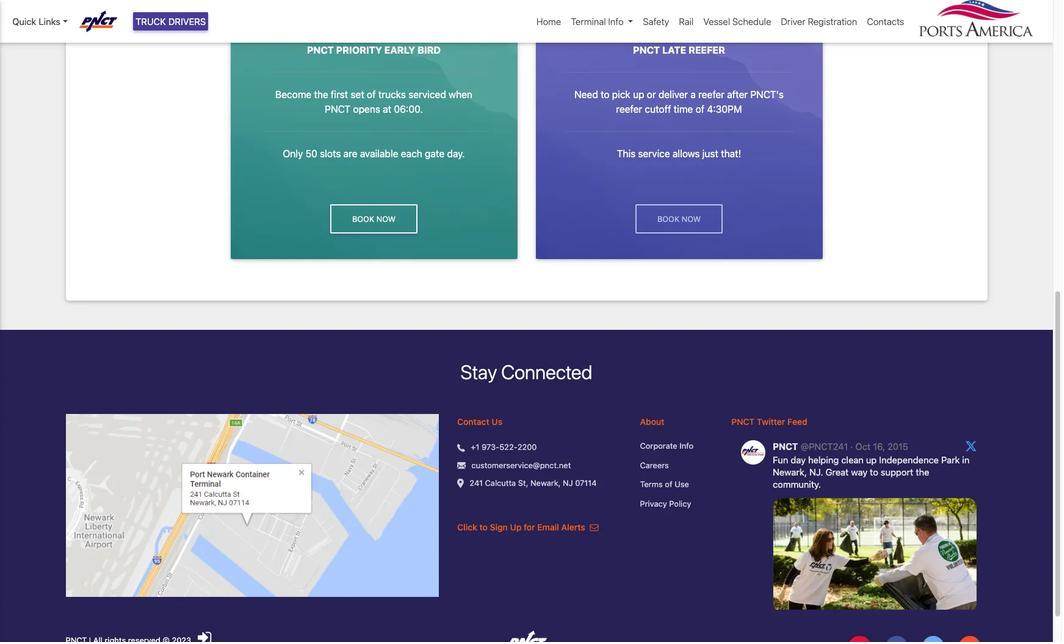 Task type: locate. For each thing, give the bounding box(es) containing it.
of right set
[[367, 89, 376, 100]]

only
[[283, 148, 303, 159]]

pnct twitter feed
[[731, 417, 807, 427]]

to left sign
[[479, 523, 488, 533]]

of inside need to pick up or deliver a reefer after pnct's reefer cutoff time of 4:30pm
[[696, 104, 705, 115]]

only 50 slots are available each gate day.
[[283, 148, 465, 159]]

241 calcutta st, newark, nj 07114 link
[[470, 478, 597, 490]]

book
[[352, 215, 374, 224]]

first
[[331, 89, 348, 100]]

careers link
[[640, 460, 713, 472]]

click
[[457, 523, 477, 533]]

a
[[691, 89, 696, 100]]

this
[[617, 148, 636, 159]]

pnct left twitter
[[731, 417, 755, 427]]

info for terminal info
[[608, 16, 624, 27]]

just
[[702, 148, 718, 159]]

2 vertical spatial of
[[665, 480, 672, 490]]

sign
[[490, 523, 508, 533]]

reefer down pick
[[616, 104, 642, 115]]

links
[[39, 16, 60, 27]]

schedule
[[732, 16, 771, 27]]

day.
[[447, 148, 465, 159]]

to left pick
[[601, 89, 610, 100]]

1 vertical spatial of
[[696, 104, 705, 115]]

1 horizontal spatial to
[[601, 89, 610, 100]]

sign in image
[[198, 631, 211, 643]]

0 vertical spatial of
[[367, 89, 376, 100]]

241 calcutta st, newark, nj 07114
[[470, 479, 597, 488]]

need
[[574, 89, 598, 100]]

late
[[662, 44, 686, 55]]

driver registration link
[[776, 10, 862, 33]]

available
[[360, 148, 398, 159]]

priority
[[336, 44, 382, 55]]

06:00.
[[394, 104, 423, 115]]

slots
[[320, 148, 341, 159]]

to for pick
[[601, 89, 610, 100]]

registration
[[808, 16, 857, 27]]

truck
[[136, 16, 166, 27]]

when
[[449, 89, 472, 100]]

+1 973-522-2200 link
[[471, 442, 537, 454]]

book now button
[[330, 205, 418, 234]]

info right terminal
[[608, 16, 624, 27]]

0 horizontal spatial to
[[479, 523, 488, 533]]

each
[[401, 148, 422, 159]]

pnct down first
[[325, 104, 351, 115]]

home link
[[532, 10, 566, 33]]

driver
[[781, 16, 806, 27]]

info up careers link
[[680, 441, 694, 451]]

privacy
[[640, 499, 667, 509]]

of down a
[[696, 104, 705, 115]]

rail
[[679, 16, 694, 27]]

driver registration
[[781, 16, 857, 27]]

to
[[601, 89, 610, 100], [479, 523, 488, 533]]

0 horizontal spatial reefer
[[616, 104, 642, 115]]

connected
[[501, 361, 592, 384]]

terminal info link
[[566, 10, 638, 33]]

gate
[[425, 148, 444, 159]]

customerservice@pnct.net link
[[471, 460, 571, 472]]

cutoff
[[645, 104, 671, 115]]

serviced
[[408, 89, 446, 100]]

info
[[608, 16, 624, 27], [680, 441, 694, 451]]

that!
[[721, 148, 741, 159]]

of
[[367, 89, 376, 100], [696, 104, 705, 115], [665, 480, 672, 490]]

contact us
[[457, 417, 502, 427]]

newark,
[[530, 479, 561, 488]]

opens
[[353, 104, 380, 115]]

click to sign up for email alerts
[[457, 523, 588, 533]]

to inside need to pick up or deliver a reefer after pnct's reefer cutoff time of 4:30pm
[[601, 89, 610, 100]]

time
[[674, 104, 693, 115]]

pnct left the priority
[[307, 44, 334, 55]]

reefer right a
[[698, 89, 725, 100]]

at
[[383, 104, 391, 115]]

1 vertical spatial to
[[479, 523, 488, 533]]

of inside become the first set of trucks serviced when pnct opens at 06:00.
[[367, 89, 376, 100]]

service
[[638, 148, 670, 159]]

info inside "link"
[[680, 441, 694, 451]]

0 vertical spatial to
[[601, 89, 610, 100]]

1 horizontal spatial info
[[680, 441, 694, 451]]

careers
[[640, 461, 669, 470]]

trucks
[[378, 89, 406, 100]]

envelope o image
[[590, 524, 599, 532]]

0 vertical spatial info
[[608, 16, 624, 27]]

0 horizontal spatial of
[[367, 89, 376, 100]]

pnct late reefer
[[633, 44, 725, 55]]

pnct for pnct late reefer
[[633, 44, 660, 55]]

book now
[[352, 215, 396, 224]]

1 vertical spatial info
[[680, 441, 694, 451]]

privacy policy link
[[640, 499, 713, 510]]

of left use
[[665, 480, 672, 490]]

+1 973-522-2200
[[471, 443, 537, 452]]

0 horizontal spatial info
[[608, 16, 624, 27]]

to for sign
[[479, 523, 488, 533]]

nj
[[563, 479, 573, 488]]

pnct left late
[[633, 44, 660, 55]]

pnct priority early bird
[[307, 44, 441, 55]]

up
[[510, 523, 522, 533]]

0 vertical spatial reefer
[[698, 89, 725, 100]]

2 horizontal spatial of
[[696, 104, 705, 115]]

are
[[343, 148, 357, 159]]

truck drivers
[[136, 16, 206, 27]]

contact
[[457, 417, 489, 427]]



Task type: describe. For each thing, give the bounding box(es) containing it.
522-
[[499, 443, 517, 452]]

50
[[306, 148, 317, 159]]

terms of use
[[640, 480, 689, 490]]

for
[[524, 523, 535, 533]]

become the first set of trucks serviced when pnct opens at 06:00.
[[275, 89, 472, 115]]

drivers
[[168, 16, 206, 27]]

corporate info
[[640, 441, 694, 451]]

stay
[[461, 361, 497, 384]]

become
[[275, 89, 311, 100]]

corporate
[[640, 441, 677, 451]]

vessel
[[703, 16, 730, 27]]

home
[[537, 16, 561, 27]]

vessel schedule link
[[698, 10, 776, 33]]

about
[[640, 417, 664, 427]]

pick
[[612, 89, 630, 100]]

safety
[[643, 16, 669, 27]]

1 vertical spatial reefer
[[616, 104, 642, 115]]

2200
[[517, 443, 537, 452]]

corporate info link
[[640, 441, 713, 453]]

twitter
[[757, 417, 785, 427]]

now
[[377, 215, 396, 224]]

4:30pm
[[707, 104, 742, 115]]

terminal info
[[571, 16, 624, 27]]

quick links link
[[12, 15, 68, 28]]

early
[[384, 44, 415, 55]]

click to sign up for email alerts link
[[457, 523, 599, 533]]

need to pick up or deliver a reefer after pnct's reefer cutoff time of 4:30pm
[[574, 89, 784, 115]]

the
[[314, 89, 328, 100]]

up
[[633, 89, 644, 100]]

terms
[[640, 480, 663, 490]]

vessel schedule
[[703, 16, 771, 27]]

reefer
[[689, 44, 725, 55]]

customerservice@pnct.net
[[471, 461, 571, 470]]

1 horizontal spatial of
[[665, 480, 672, 490]]

pnct for pnct twitter feed
[[731, 417, 755, 427]]

bird
[[418, 44, 441, 55]]

terms of use link
[[640, 479, 713, 491]]

privacy policy
[[640, 499, 691, 509]]

pnct for pnct priority early bird
[[307, 44, 334, 55]]

pnct inside become the first set of trucks serviced when pnct opens at 06:00.
[[325, 104, 351, 115]]

pnct's
[[750, 89, 784, 100]]

+1
[[471, 443, 479, 452]]

quick
[[12, 16, 36, 27]]

this service allows just that!
[[617, 148, 741, 159]]

contacts link
[[862, 10, 909, 33]]

allows
[[673, 148, 700, 159]]

1 horizontal spatial reefer
[[698, 89, 725, 100]]

terminal
[[571, 16, 606, 27]]

or
[[647, 89, 656, 100]]

rail link
[[674, 10, 698, 33]]

safety link
[[638, 10, 674, 33]]

info for corporate info
[[680, 441, 694, 451]]

stay connected
[[461, 361, 592, 384]]

after
[[727, 89, 748, 100]]

use
[[675, 480, 689, 490]]

quick links
[[12, 16, 60, 27]]

feed
[[787, 417, 807, 427]]

st,
[[518, 479, 528, 488]]

set
[[351, 89, 364, 100]]

deliver
[[659, 89, 688, 100]]

email
[[537, 523, 559, 533]]

alerts
[[561, 523, 585, 533]]



Task type: vqa. For each thing, say whether or not it's contained in the screenshot.
06:00 within the '10/14/2023 06:00'
no



